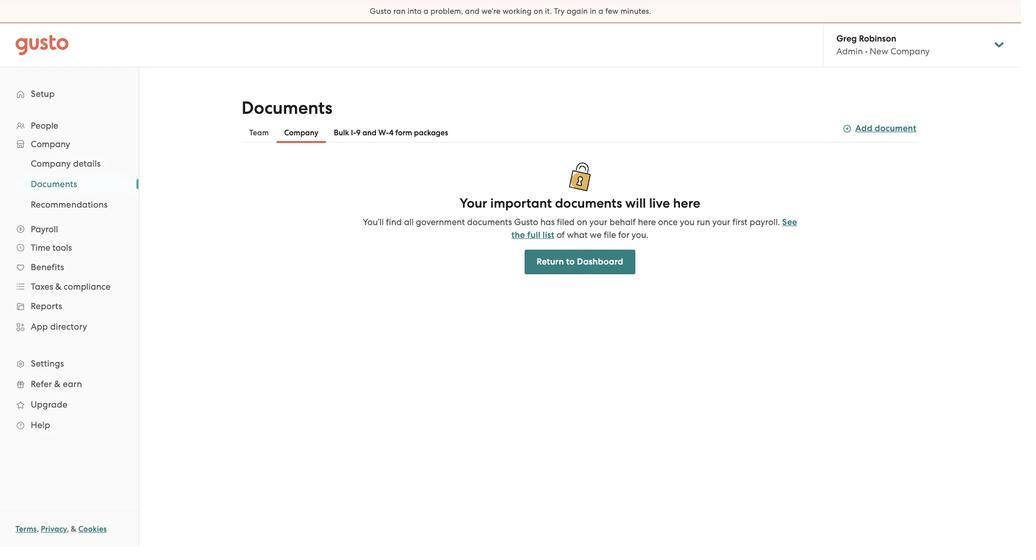 Task type: locate. For each thing, give the bounding box(es) containing it.
& right taxes
[[55, 282, 62, 292]]

once
[[659, 217, 678, 227]]

to
[[567, 257, 575, 267]]

1 horizontal spatial documents
[[242, 98, 333, 119]]

compliance
[[64, 282, 111, 292]]

add
[[856, 123, 873, 134]]

1 vertical spatial gusto
[[514, 217, 539, 227]]

of what we file for you.
[[557, 230, 649, 240]]

1 horizontal spatial your
[[713, 217, 731, 227]]

return
[[537, 257, 564, 267]]

4
[[389, 128, 394, 138]]

your right run
[[713, 217, 731, 227]]

0 horizontal spatial ,
[[37, 525, 39, 534]]

1 vertical spatial documents
[[31, 179, 77, 189]]

0 horizontal spatial and
[[363, 128, 377, 138]]

all
[[404, 217, 414, 227]]

try
[[554, 7, 565, 16]]

company right new
[[891, 46, 930, 56]]

packages
[[414, 128, 448, 138]]

0 vertical spatial &
[[55, 282, 62, 292]]

company down people
[[31, 139, 70, 149]]

0 horizontal spatial gusto
[[370, 7, 392, 16]]

in
[[590, 7, 597, 16]]

and left the we're
[[465, 7, 480, 16]]

find
[[386, 217, 402, 227]]

1 , from the left
[[37, 525, 39, 534]]

again
[[567, 7, 588, 16]]

2 list from the top
[[0, 153, 139, 215]]

terms
[[15, 525, 37, 534]]

taxes & compliance
[[31, 282, 111, 292]]

and inside "button"
[[363, 128, 377, 138]]

2 your from the left
[[713, 217, 731, 227]]

, left the privacy link at the bottom left of the page
[[37, 525, 39, 534]]

directory
[[50, 322, 87, 332]]

for
[[619, 230, 630, 240]]

& for earn
[[54, 379, 61, 389]]

on for your
[[577, 217, 588, 227]]

greg robinson admin • new company
[[837, 33, 930, 56]]

important
[[491, 196, 552, 211]]

reports
[[31, 301, 62, 311]]

and right 9
[[363, 128, 377, 138]]

people
[[31, 121, 58, 131]]

your
[[590, 217, 608, 227], [713, 217, 731, 227]]

1 horizontal spatial a
[[599, 7, 604, 16]]

,
[[37, 525, 39, 534], [67, 525, 69, 534]]

1 vertical spatial here
[[638, 217, 656, 227]]

1 horizontal spatial and
[[465, 7, 480, 16]]

& inside dropdown button
[[55, 282, 62, 292]]

upgrade link
[[10, 396, 128, 414]]

1 horizontal spatial here
[[674, 196, 701, 211]]

document
[[875, 123, 917, 134]]

2 a from the left
[[599, 7, 604, 16]]

company left bulk on the left of the page
[[284, 128, 319, 138]]

greg
[[837, 33, 857, 44]]

your up we
[[590, 217, 608, 227]]

list containing company details
[[0, 153, 139, 215]]

team button
[[242, 123, 277, 143]]

1 horizontal spatial gusto
[[514, 217, 539, 227]]

new
[[870, 46, 889, 56]]

privacy
[[41, 525, 67, 534]]

benefits
[[31, 262, 64, 272]]

0 vertical spatial documents
[[555, 196, 623, 211]]

0 horizontal spatial on
[[534, 7, 543, 16]]

return to dashboard link
[[525, 250, 636, 275]]

earn
[[63, 379, 82, 389]]

on up what
[[577, 217, 588, 227]]

2 , from the left
[[67, 525, 69, 534]]

on
[[534, 7, 543, 16], [577, 217, 588, 227]]

a right in
[[599, 7, 604, 16]]

you
[[680, 217, 695, 227]]

documents down your
[[467, 217, 512, 227]]

gusto up full
[[514, 217, 539, 227]]

bulk
[[334, 128, 349, 138]]

gusto left ran
[[370, 7, 392, 16]]

1 horizontal spatial on
[[577, 217, 588, 227]]

0 vertical spatial documents
[[242, 98, 333, 119]]

i-
[[351, 128, 356, 138]]

payroll
[[31, 224, 58, 235]]

documents up company button
[[242, 98, 333, 119]]

documents inside "gusto navigation" element
[[31, 179, 77, 189]]

file
[[604, 230, 616, 240]]

problem,
[[431, 7, 463, 16]]

cookies button
[[78, 523, 107, 536]]

company down company dropdown button
[[31, 159, 71, 169]]

few
[[606, 7, 619, 16]]

1 list from the top
[[0, 116, 139, 436]]

1 horizontal spatial ,
[[67, 525, 69, 534]]

admin
[[837, 46, 863, 56]]

documents down company details at the left of the page
[[31, 179, 77, 189]]

, left cookies button on the bottom left of page
[[67, 525, 69, 534]]

0 vertical spatial on
[[534, 7, 543, 16]]

your important documents will live here
[[460, 196, 701, 211]]

0 vertical spatial and
[[465, 7, 480, 16]]

on left it. on the top
[[534, 7, 543, 16]]

1 vertical spatial and
[[363, 128, 377, 138]]

company inside button
[[284, 128, 319, 138]]

here
[[674, 196, 701, 211], [638, 217, 656, 227]]

ran
[[394, 7, 406, 16]]

app directory
[[31, 322, 87, 332]]

see the full list
[[512, 217, 798, 241]]

& left earn
[[54, 379, 61, 389]]

details
[[73, 159, 101, 169]]

0 horizontal spatial a
[[424, 7, 429, 16]]

1 vertical spatial documents
[[467, 217, 512, 227]]

refer
[[31, 379, 52, 389]]

cookies
[[78, 525, 107, 534]]

0 horizontal spatial documents
[[31, 179, 77, 189]]

here up you. on the right top
[[638, 217, 656, 227]]

of
[[557, 230, 565, 240]]

benefits link
[[10, 258, 128, 277]]

company details link
[[18, 154, 128, 173]]

taxes & compliance button
[[10, 278, 128, 296]]

refer & earn
[[31, 379, 82, 389]]

it.
[[545, 7, 552, 16]]

settings link
[[10, 355, 128, 373]]

1 vertical spatial &
[[54, 379, 61, 389]]

& left cookies button on the bottom left of page
[[71, 525, 76, 534]]

&
[[55, 282, 62, 292], [54, 379, 61, 389], [71, 525, 76, 534]]

privacy link
[[41, 525, 67, 534]]

a right the into
[[424, 7, 429, 16]]

0 horizontal spatial your
[[590, 217, 608, 227]]

company details
[[31, 159, 101, 169]]

list
[[543, 230, 555, 241]]

list
[[0, 116, 139, 436], [0, 153, 139, 215]]

1 a from the left
[[424, 7, 429, 16]]

app directory link
[[10, 318, 128, 336]]

terms link
[[15, 525, 37, 534]]

0 horizontal spatial here
[[638, 217, 656, 227]]

documents up the 'you'll find all government documents gusto has filed on your behalf here once you run your first payroll.'
[[555, 196, 623, 211]]

has
[[541, 217, 555, 227]]

here up you
[[674, 196, 701, 211]]

1 horizontal spatial documents
[[555, 196, 623, 211]]

gusto
[[370, 7, 392, 16], [514, 217, 539, 227]]

company
[[891, 46, 930, 56], [284, 128, 319, 138], [31, 139, 70, 149], [31, 159, 71, 169]]

a
[[424, 7, 429, 16], [599, 7, 604, 16]]

1 vertical spatial on
[[577, 217, 588, 227]]

time tools button
[[10, 239, 128, 257]]



Task type: vqa. For each thing, say whether or not it's contained in the screenshot.
Company within the dropdown button
yes



Task type: describe. For each thing, give the bounding box(es) containing it.
government
[[416, 217, 465, 227]]

form
[[396, 128, 412, 138]]

live
[[649, 196, 670, 211]]

your
[[460, 196, 488, 211]]

see the full list link
[[512, 217, 798, 241]]

time
[[31, 243, 50, 253]]

what
[[567, 230, 588, 240]]

0 vertical spatial here
[[674, 196, 701, 211]]

dashboard
[[577, 257, 624, 267]]

help
[[31, 420, 50, 431]]

upgrade
[[31, 400, 67, 410]]

0 vertical spatial gusto
[[370, 7, 392, 16]]

refer & earn link
[[10, 375, 128, 394]]

company inside dropdown button
[[31, 139, 70, 149]]

documents link
[[18, 175, 128, 193]]

setup link
[[10, 85, 128, 103]]

recommendations
[[31, 200, 108, 210]]

settings
[[31, 359, 64, 369]]

company button
[[10, 135, 128, 153]]

company button
[[277, 123, 326, 143]]

into
[[408, 7, 422, 16]]

working
[[503, 7, 532, 16]]

we
[[590, 230, 602, 240]]

1 your from the left
[[590, 217, 608, 227]]

minutes.
[[621, 7, 652, 16]]

help link
[[10, 416, 128, 435]]

taxes
[[31, 282, 53, 292]]

home image
[[15, 35, 69, 55]]

0 horizontal spatial documents
[[467, 217, 512, 227]]

run
[[697, 217, 711, 227]]

the
[[512, 230, 525, 241]]

you.
[[632, 230, 649, 240]]

we're
[[482, 7, 501, 16]]

payroll button
[[10, 220, 128, 239]]

filed
[[557, 217, 575, 227]]

payroll.
[[750, 217, 780, 227]]

list containing people
[[0, 116, 139, 436]]

robinson
[[860, 33, 897, 44]]

you'll find all government documents gusto has filed on your behalf here once you run your first payroll.
[[363, 217, 780, 227]]

you'll
[[363, 217, 384, 227]]

return to dashboard
[[537, 257, 624, 267]]

people button
[[10, 116, 128, 135]]

full
[[528, 230, 541, 241]]

company inside greg robinson admin • new company
[[891, 46, 930, 56]]

add document
[[856, 123, 917, 134]]

time tools
[[31, 243, 72, 253]]

w-
[[379, 128, 389, 138]]

gusto navigation element
[[0, 67, 139, 452]]

first
[[733, 217, 748, 227]]

on for it.
[[534, 7, 543, 16]]

setup
[[31, 89, 55, 99]]

bulk i-9 and w-4 form packages
[[334, 128, 448, 138]]

add document link
[[843, 122, 917, 135]]

terms , privacy , & cookies
[[15, 525, 107, 534]]

gusto ran into a problem, and we're working on it. try again in a few minutes.
[[370, 7, 652, 16]]

bulk i-9 and w-4 form packages button
[[326, 123, 456, 143]]

tools
[[52, 243, 72, 253]]

recommendations link
[[18, 196, 128, 214]]

app
[[31, 322, 48, 332]]

team
[[249, 128, 269, 138]]

2 vertical spatial &
[[71, 525, 76, 534]]

behalf
[[610, 217, 636, 227]]

•
[[866, 46, 868, 56]]

see
[[783, 217, 798, 228]]

& for compliance
[[55, 282, 62, 292]]



